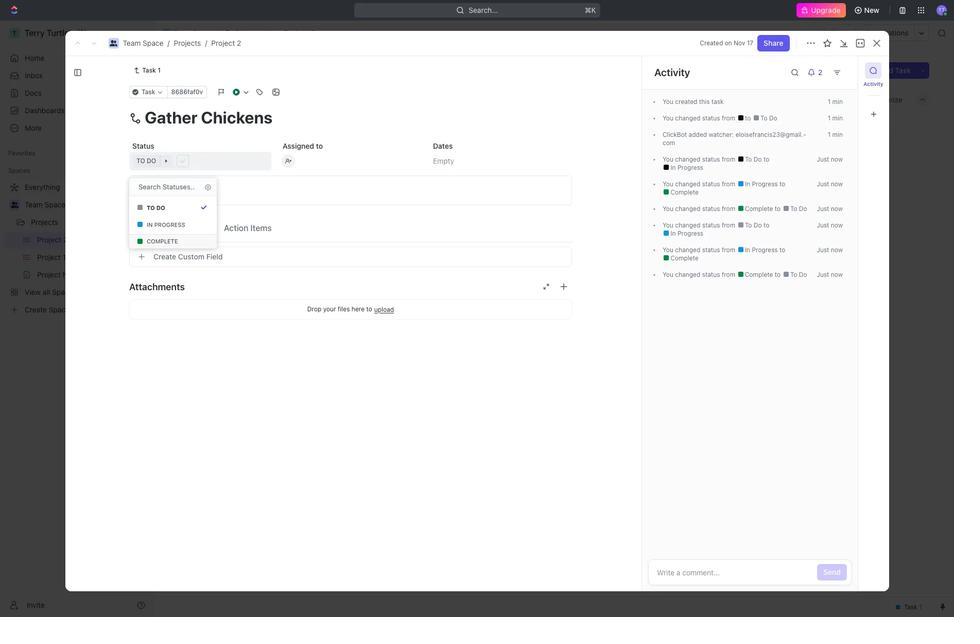 Task type: locate. For each thing, give the bounding box(es) containing it.
3 from from the top
[[722, 180, 736, 188]]

4 just from the top
[[817, 222, 830, 229]]

to inside dropdown button
[[137, 157, 145, 165]]

3 you from the top
[[663, 156, 674, 163]]

2 vertical spatial projects
[[31, 218, 58, 227]]

6 changed status from from the top
[[674, 246, 737, 254]]

complete
[[669, 189, 699, 196], [744, 205, 775, 213], [669, 255, 699, 262], [744, 271, 775, 279]]

add task button down calendar link
[[264, 143, 308, 156]]

in
[[191, 145, 198, 153], [671, 164, 676, 172], [745, 180, 751, 188], [147, 221, 153, 228], [671, 230, 676, 238], [745, 246, 751, 254]]

0 vertical spatial space
[[193, 28, 214, 37]]

add task button down task 2
[[203, 213, 242, 226]]

user group image
[[164, 30, 170, 36], [11, 202, 18, 208]]

send
[[824, 568, 841, 577]]

1 vertical spatial space
[[143, 39, 164, 47]]

1 vertical spatial add task
[[277, 145, 304, 153]]

0 vertical spatial task 1 link
[[129, 64, 165, 77]]

1 min for added watcher:
[[828, 131, 843, 139]]

6 changed from the top
[[675, 246, 701, 254]]

customize button
[[854, 92, 906, 107]]

1 vertical spatial project
[[211, 39, 235, 47]]

add task button up customize
[[874, 62, 918, 79]]

3 changed status from from the top
[[674, 180, 737, 188]]

0 horizontal spatial projects link
[[31, 214, 121, 231]]

upload button
[[375, 306, 394, 314]]

add
[[880, 66, 894, 75], [277, 145, 289, 153], [149, 186, 163, 195], [208, 215, 221, 223]]

1 min
[[828, 98, 843, 106], [828, 114, 843, 122], [828, 131, 843, 139]]

5 just from the top
[[817, 246, 830, 254]]

upgrade
[[812, 6, 841, 14]]

2 1 min from the top
[[828, 114, 843, 122]]

0 vertical spatial project
[[284, 28, 309, 37]]

home
[[25, 54, 44, 62]]

0 horizontal spatial task 1 link
[[129, 64, 165, 77]]

team space down spaces
[[25, 200, 65, 209]]

your
[[323, 306, 336, 313]]

user group image down spaces
[[11, 202, 18, 208]]

task
[[896, 66, 912, 75], [142, 66, 156, 74], [290, 145, 304, 153], [208, 179, 223, 188], [208, 197, 223, 206], [223, 215, 238, 223]]

/
[[218, 28, 221, 37], [267, 28, 269, 37], [168, 39, 170, 47], [205, 39, 207, 47]]

task 1 up task 2
[[208, 179, 229, 188]]

add inside "button"
[[149, 186, 163, 195]]

2 just from the top
[[817, 180, 830, 188]]

3 just from the top
[[817, 205, 830, 213]]

0 vertical spatial 1 min
[[828, 98, 843, 106]]

0 vertical spatial min
[[833, 98, 843, 106]]

2 vertical spatial space
[[45, 200, 65, 209]]

action
[[224, 223, 249, 233]]

2 vertical spatial 1 min
[[828, 131, 843, 139]]

1 vertical spatial projects
[[174, 39, 201, 47]]

created on nov 17
[[700, 39, 754, 47]]

2 horizontal spatial add task
[[880, 66, 912, 75]]

0 vertical spatial projects
[[235, 28, 263, 37]]

progress
[[199, 145, 233, 153], [678, 164, 704, 172], [752, 180, 778, 188], [154, 221, 185, 228], [678, 230, 704, 238], [752, 246, 778, 254]]

1 horizontal spatial team
[[123, 39, 141, 47]]

Edit task name text field
[[129, 108, 572, 127]]

created
[[700, 39, 724, 47]]

to
[[745, 114, 753, 122], [761, 114, 768, 122], [316, 142, 323, 150], [745, 156, 752, 163], [764, 156, 770, 163], [137, 157, 145, 165], [780, 180, 786, 188], [147, 204, 155, 211], [775, 205, 783, 213], [791, 205, 798, 213], [745, 222, 752, 229], [764, 222, 770, 229], [191, 244, 200, 251], [780, 246, 786, 254], [775, 271, 783, 279], [791, 271, 798, 279], [367, 306, 372, 313]]

1 horizontal spatial project 2 link
[[271, 27, 317, 39]]

search...
[[469, 6, 498, 14]]

0 horizontal spatial task 1
[[142, 66, 161, 74]]

0 horizontal spatial add task button
[[203, 213, 242, 226]]

user group image inside tree
[[11, 202, 18, 208]]

add up customize
[[880, 66, 894, 75]]

2
[[310, 28, 315, 37], [237, 39, 241, 47], [245, 145, 248, 153], [225, 197, 230, 206], [223, 244, 226, 251]]

to inside drop your files here to upload
[[367, 306, 372, 313]]

0 horizontal spatial project 2 link
[[211, 39, 241, 47]]

4 you from the top
[[663, 180, 674, 188]]

complete button
[[128, 234, 218, 249]]

1 from from the top
[[722, 114, 736, 122]]

here
[[352, 306, 365, 313]]

0 horizontal spatial add task
[[208, 215, 238, 223]]

1 just from the top
[[817, 156, 830, 163]]

0 horizontal spatial projects
[[31, 218, 58, 227]]

0 horizontal spatial share
[[764, 39, 784, 47]]

board
[[192, 95, 212, 104]]

1 vertical spatial add task button
[[264, 143, 308, 156]]

send button
[[818, 565, 847, 581]]

1 min from the top
[[833, 98, 843, 106]]

1 changed status from from the top
[[674, 114, 737, 122]]

2 vertical spatial team
[[25, 200, 43, 209]]

5 just now from the top
[[817, 246, 843, 254]]

projects
[[235, 28, 263, 37], [174, 39, 201, 47], [31, 218, 58, 227]]

task 1 down the team space / projects / project 2 on the left of the page
[[142, 66, 161, 74]]

1 vertical spatial team space
[[25, 200, 65, 209]]

add task down calendar
[[277, 145, 304, 153]]

details
[[133, 223, 160, 233]]

tree containing team space
[[4, 179, 149, 318]]

attachments
[[129, 282, 185, 292]]

7 from from the top
[[722, 271, 736, 279]]

task sidebar content section
[[642, 56, 858, 592]]

1 vertical spatial team
[[123, 39, 141, 47]]

0 horizontal spatial share button
[[758, 35, 790, 52]]

tree
[[4, 179, 149, 318]]

user group image
[[110, 40, 117, 46]]

0 horizontal spatial team
[[25, 200, 43, 209]]

0 horizontal spatial team space
[[25, 200, 65, 209]]

1 vertical spatial min
[[833, 114, 843, 122]]

0 vertical spatial share
[[831, 28, 850, 37]]

to inside button
[[147, 204, 155, 211]]

status
[[132, 142, 154, 150]]

dates
[[433, 142, 453, 150]]

0 horizontal spatial activity
[[655, 66, 690, 78]]

share
[[831, 28, 850, 37], [764, 39, 784, 47]]

0 vertical spatial add task
[[880, 66, 912, 75]]

in progress inside button
[[147, 221, 185, 228]]

5 changed status from from the top
[[674, 222, 737, 229]]

task 2
[[208, 197, 230, 206]]

1 horizontal spatial space
[[143, 39, 164, 47]]

Search Statuses... field
[[138, 182, 196, 192]]

changed
[[675, 114, 701, 122], [675, 156, 701, 163], [675, 180, 701, 188], [675, 205, 701, 213], [675, 222, 701, 229], [675, 246, 701, 254], [675, 271, 701, 279]]

task 1 link
[[129, 64, 165, 77], [205, 176, 357, 191]]

changed status from
[[674, 114, 737, 122], [674, 156, 737, 163], [674, 180, 737, 188], [674, 205, 737, 213], [674, 222, 737, 229], [674, 246, 737, 254], [674, 271, 737, 279]]

team space
[[173, 28, 214, 37], [25, 200, 65, 209]]

1 vertical spatial user group image
[[11, 202, 18, 208]]

0 horizontal spatial space
[[45, 200, 65, 209]]

1 now from the top
[[831, 156, 843, 163]]

7 changed from the top
[[675, 271, 701, 279]]

1
[[158, 66, 161, 74], [828, 98, 831, 106], [828, 114, 831, 122], [828, 131, 831, 139], [225, 179, 229, 188], [241, 197, 244, 205]]

0 vertical spatial activity
[[655, 66, 690, 78]]

1 vertical spatial activity
[[864, 81, 884, 87]]

task 1 link down assigned at the top left of the page
[[205, 176, 357, 191]]

1 horizontal spatial project
[[284, 28, 309, 37]]

add task down task 2
[[208, 215, 238, 223]]

share right 17
[[764, 39, 784, 47]]

3 min from the top
[[833, 131, 843, 139]]

2 vertical spatial min
[[833, 131, 843, 139]]

task 1 link down the team space / projects / project 2 on the left of the page
[[129, 64, 165, 77]]

share button down the upgrade on the top right of the page
[[825, 25, 857, 41]]

add task
[[880, 66, 912, 75], [277, 145, 304, 153], [208, 215, 238, 223]]

team up the team space / projects / project 2 on the left of the page
[[173, 28, 191, 37]]

add down calendar link
[[277, 145, 289, 153]]

0 vertical spatial add task button
[[874, 62, 918, 79]]

team space link for user group icon
[[123, 39, 164, 47]]

add up to do button in the left of the page
[[149, 186, 163, 195]]

team space link
[[160, 27, 216, 39], [123, 39, 164, 47], [25, 197, 147, 213]]

2 horizontal spatial projects link
[[223, 27, 265, 39]]

field
[[207, 252, 223, 261]]

1 horizontal spatial team space
[[173, 28, 214, 37]]

6 now from the top
[[831, 271, 843, 279]]

1 horizontal spatial task 1
[[208, 179, 229, 188]]

1 vertical spatial task 1 link
[[205, 176, 357, 191]]

add down task 2
[[208, 215, 221, 223]]

project 2 link
[[271, 27, 317, 39], [211, 39, 241, 47]]

activity up customize button
[[864, 81, 884, 87]]

2 changed status from from the top
[[674, 156, 737, 163]]

3 just now from the top
[[817, 205, 843, 213]]

2 vertical spatial add task button
[[203, 213, 242, 226]]

items
[[251, 223, 272, 233]]

1 horizontal spatial activity
[[864, 81, 884, 87]]

1 horizontal spatial task 1 link
[[205, 176, 357, 191]]

action items button
[[220, 219, 276, 237]]

team
[[173, 28, 191, 37], [123, 39, 141, 47], [25, 200, 43, 209]]

1 vertical spatial 1 min
[[828, 114, 843, 122]]

activity inside task sidebar content section
[[655, 66, 690, 78]]

team right user group icon
[[123, 39, 141, 47]]

7 changed status from from the top
[[674, 271, 737, 279]]

inbox link
[[4, 68, 149, 84]]

team space link inside tree
[[25, 197, 147, 213]]

task sidebar navigation tab list
[[863, 62, 886, 123]]

3 1 min from the top
[[828, 131, 843, 139]]

5 now from the top
[[831, 246, 843, 254]]

2 min from the top
[[833, 114, 843, 122]]

add task up customize
[[880, 66, 912, 75]]

list link
[[229, 92, 244, 107]]

to do
[[759, 114, 778, 122], [744, 156, 764, 163], [137, 157, 156, 165], [147, 204, 165, 211], [789, 205, 808, 213], [744, 222, 764, 229], [191, 244, 211, 251], [789, 271, 808, 279]]

0 vertical spatial team space
[[173, 28, 214, 37]]

17
[[748, 39, 754, 47]]

0 vertical spatial user group image
[[164, 30, 170, 36]]

just now
[[817, 156, 843, 163], [817, 180, 843, 188], [817, 205, 843, 213], [817, 222, 843, 229], [817, 246, 843, 254], [817, 271, 843, 279]]

now
[[831, 156, 843, 163], [831, 180, 843, 188], [831, 205, 843, 213], [831, 222, 843, 229], [831, 246, 843, 254], [831, 271, 843, 279]]

share button right 17
[[758, 35, 790, 52]]

6 just from the top
[[817, 271, 830, 279]]

space
[[193, 28, 214, 37], [143, 39, 164, 47], [45, 200, 65, 209]]

activity up the created
[[655, 66, 690, 78]]

add task button
[[874, 62, 918, 79], [264, 143, 308, 156], [203, 213, 242, 226]]

just
[[817, 156, 830, 163], [817, 180, 830, 188], [817, 205, 830, 213], [817, 222, 830, 229], [817, 246, 830, 254], [817, 271, 830, 279]]

do
[[770, 114, 778, 122], [754, 156, 762, 163], [147, 157, 156, 165], [156, 204, 165, 211], [799, 205, 808, 213], [754, 222, 762, 229], [201, 244, 211, 251], [799, 271, 808, 279]]

status
[[702, 114, 720, 122], [702, 156, 720, 163], [702, 180, 720, 188], [702, 205, 720, 213], [702, 222, 720, 229], [702, 246, 720, 254], [702, 271, 720, 279]]

min
[[833, 98, 843, 106], [833, 114, 843, 122], [833, 131, 843, 139]]

0 horizontal spatial user group image
[[11, 202, 18, 208]]

1 horizontal spatial user group image
[[164, 30, 170, 36]]

you created this task
[[663, 98, 724, 106]]

team down spaces
[[25, 200, 43, 209]]

project
[[284, 28, 309, 37], [211, 39, 235, 47]]

2 horizontal spatial team
[[173, 28, 191, 37]]

2 status from the top
[[702, 156, 720, 163]]

user group image up the team space / projects / project 2 on the left of the page
[[164, 30, 170, 36]]

projects inside tree
[[31, 218, 58, 227]]

4 status from the top
[[702, 205, 720, 213]]

progress inside in progress button
[[154, 221, 185, 228]]

activity
[[655, 66, 690, 78], [864, 81, 884, 87]]

share button
[[825, 25, 857, 41], [758, 35, 790, 52]]

to do inside button
[[147, 204, 165, 211]]

6 from from the top
[[722, 246, 736, 254]]

1 vertical spatial task 1
[[208, 179, 229, 188]]

you
[[663, 98, 674, 106], [663, 114, 674, 122], [663, 156, 674, 163], [663, 180, 674, 188], [663, 205, 674, 213], [663, 222, 674, 229], [663, 246, 674, 254], [663, 271, 674, 279]]

3 status from the top
[[702, 180, 720, 188]]

5 changed from the top
[[675, 222, 701, 229]]

1 changed from the top
[[675, 114, 701, 122]]

0 horizontal spatial project
[[211, 39, 235, 47]]

share down the upgrade on the top right of the page
[[831, 28, 850, 37]]

drop your files here to upload
[[308, 306, 394, 314]]

team space up the team space / projects / project 2 on the left of the page
[[173, 28, 214, 37]]

new button
[[851, 2, 886, 19]]



Task type: describe. For each thing, give the bounding box(es) containing it.
automations
[[866, 28, 910, 37]]

6 you from the top
[[663, 222, 674, 229]]

docs link
[[4, 85, 149, 102]]

team inside tree
[[25, 200, 43, 209]]

3 changed from the top
[[675, 180, 701, 188]]

7 status from the top
[[702, 271, 720, 279]]

2 horizontal spatial projects
[[235, 28, 263, 37]]

team space inside sidebar navigation
[[25, 200, 65, 209]]

drop
[[308, 306, 322, 313]]

created
[[675, 98, 698, 106]]

create custom field button
[[129, 247, 572, 267]]

attachments button
[[129, 275, 572, 299]]

on
[[725, 39, 733, 47]]

1 horizontal spatial projects link
[[174, 39, 201, 47]]

4 now from the top
[[831, 222, 843, 229]]

assigned to
[[283, 142, 323, 150]]

sidebar navigation
[[0, 21, 154, 618]]

board link
[[190, 92, 212, 107]]

add description button
[[133, 182, 569, 199]]

8 you from the top
[[663, 271, 674, 279]]

1 vertical spatial share
[[764, 39, 784, 47]]

activity inside the task sidebar navigation "tab list"
[[864, 81, 884, 87]]

create custom field
[[154, 252, 223, 261]]

automations button
[[861, 25, 915, 41]]

team space / projects / project 2
[[123, 39, 241, 47]]

favorites
[[8, 149, 35, 157]]

assigned
[[283, 142, 314, 150]]

6 status from the top
[[702, 246, 720, 254]]

add description
[[149, 186, 202, 195]]

0 vertical spatial team
[[173, 28, 191, 37]]

dashboards link
[[4, 103, 149, 119]]

complete
[[147, 238, 178, 245]]

watcher:
[[709, 131, 734, 139]]

1 1 min from the top
[[828, 98, 843, 106]]

1 inside button
[[241, 197, 244, 205]]

2 changed from the top
[[675, 156, 701, 163]]

5 you from the top
[[663, 205, 674, 213]]

subtasks
[[174, 223, 210, 233]]

2 horizontal spatial add task button
[[874, 62, 918, 79]]

4 from from the top
[[722, 205, 736, 213]]

2 now from the top
[[831, 180, 843, 188]]

2 vertical spatial add task
[[208, 215, 238, 223]]

4 just now from the top
[[817, 222, 843, 229]]

1 horizontal spatial share button
[[825, 25, 857, 41]]

to do button
[[129, 152, 272, 171]]

1 just now from the top
[[817, 156, 843, 163]]

6 just now from the top
[[817, 271, 843, 279]]

1 min for changed status from
[[828, 114, 843, 122]]

1 status from the top
[[702, 114, 720, 122]]

dashboards
[[25, 106, 65, 115]]

docs
[[25, 89, 42, 97]]

2 from from the top
[[722, 156, 736, 163]]

customize
[[867, 95, 903, 104]]

to do inside dropdown button
[[137, 157, 156, 165]]

added watcher:
[[687, 131, 736, 139]]

4 changed from the top
[[675, 205, 701, 213]]

1 you from the top
[[663, 98, 674, 106]]

eloisefrancis23@gmail.
[[736, 131, 807, 139]]

details button
[[129, 219, 164, 237]]

1 horizontal spatial share
[[831, 28, 850, 37]]

description
[[165, 186, 202, 195]]

1 horizontal spatial add task
[[277, 145, 304, 153]]

home link
[[4, 50, 149, 66]]

nov
[[734, 39, 746, 47]]

task
[[712, 98, 724, 106]]

project 2
[[284, 28, 315, 37]]

7 you from the top
[[663, 246, 674, 254]]

1 horizontal spatial projects
[[174, 39, 201, 47]]

com
[[663, 131, 807, 147]]

hide button
[[820, 92, 852, 107]]

upgrade link
[[797, 3, 846, 18]]

upload
[[375, 306, 394, 314]]

0 vertical spatial task 1
[[142, 66, 161, 74]]

files
[[338, 306, 350, 313]]

new
[[865, 6, 880, 14]]

calendar
[[263, 95, 294, 104]]

8686faf0v button
[[167, 86, 207, 98]]

to do button
[[133, 200, 213, 215]]

custom
[[178, 252, 205, 261]]

calendar link
[[261, 92, 294, 107]]

subtasks button
[[170, 219, 214, 237]]

min for changed status from
[[833, 114, 843, 122]]

spaces
[[8, 167, 30, 175]]

1 horizontal spatial add task button
[[264, 143, 308, 156]]

eloisefrancis23@gmail. com
[[663, 131, 807, 147]]

team space link for user group image inside the tree
[[25, 197, 147, 213]]

4 changed status from from the top
[[674, 205, 737, 213]]

in progress button
[[133, 217, 213, 232]]

create
[[154, 252, 176, 261]]

5 from from the top
[[722, 222, 736, 229]]

inbox
[[25, 71, 43, 80]]

hide
[[833, 95, 849, 104]]

do inside button
[[156, 204, 165, 211]]

⌘k
[[585, 6, 596, 14]]

2 just now from the top
[[817, 180, 843, 188]]

this
[[699, 98, 710, 106]]

3 now from the top
[[831, 205, 843, 213]]

do inside dropdown button
[[147, 157, 156, 165]]

favorites button
[[4, 147, 40, 160]]

invite
[[27, 601, 45, 610]]

8686faf0v
[[171, 88, 203, 96]]

min for added watcher:
[[833, 131, 843, 139]]

list
[[231, 95, 244, 104]]

1 button
[[232, 196, 246, 207]]

action items
[[224, 223, 272, 233]]

projects link inside tree
[[31, 214, 121, 231]]

Search tasks... text field
[[827, 117, 930, 132]]

space inside tree
[[45, 200, 65, 209]]

in inside button
[[147, 221, 153, 228]]

2 you from the top
[[663, 114, 674, 122]]

clickbot
[[663, 131, 687, 139]]

5 status from the top
[[702, 222, 720, 229]]

tree inside sidebar navigation
[[4, 179, 149, 318]]

added
[[689, 131, 707, 139]]

2 horizontal spatial space
[[193, 28, 214, 37]]



Task type: vqa. For each thing, say whether or not it's contained in the screenshot.


